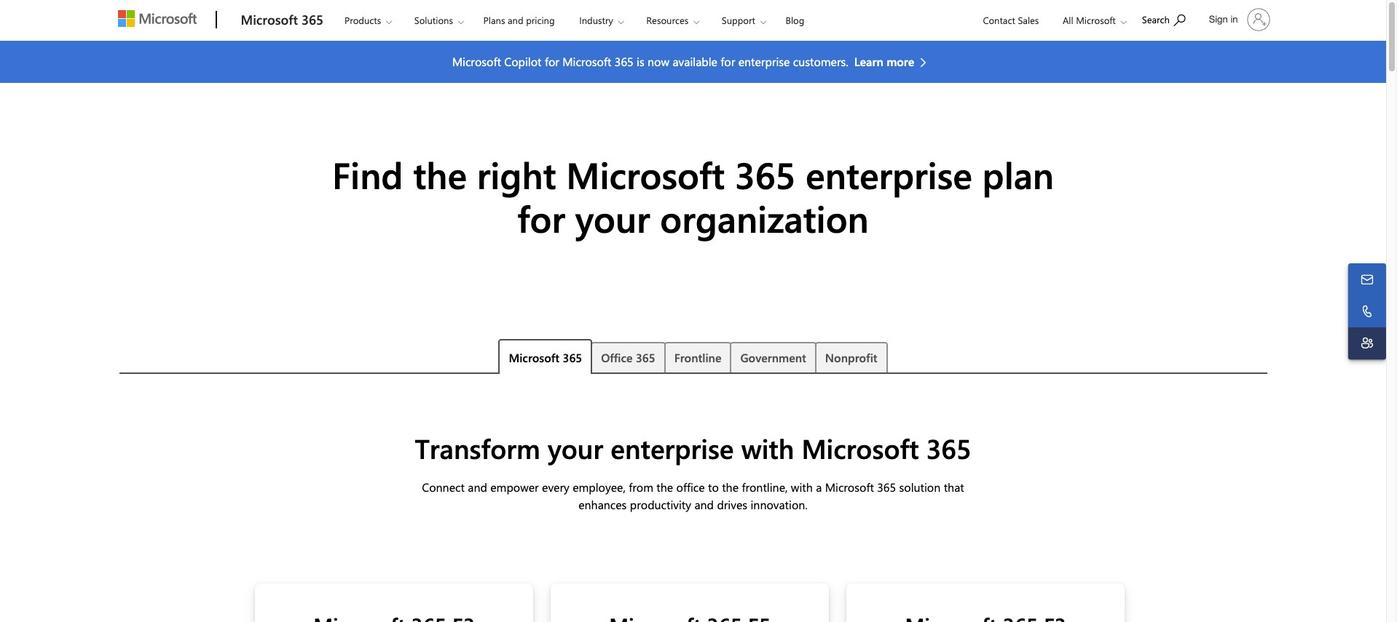 Task type: vqa. For each thing, say whether or not it's contained in the screenshot.
Studio
no



Task type: locate. For each thing, give the bounding box(es) containing it.
government
[[741, 350, 806, 366]]

the
[[413, 150, 467, 199], [657, 480, 673, 496], [722, 480, 739, 496]]

microsoft 365 link
[[234, 1, 331, 40], [499, 340, 593, 375]]

government link
[[730, 342, 817, 373]]

sign in link
[[1201, 2, 1276, 37]]

contact sales
[[983, 14, 1039, 26]]

organization
[[660, 194, 869, 243]]

employee,
[[573, 480, 626, 496]]

sign in
[[1209, 14, 1238, 25]]

empower
[[491, 480, 539, 496]]

0 horizontal spatial microsoft 365
[[241, 11, 323, 28]]

with inside connect and empower every employee, from the office to the frontline, with a microsoft 365 solution that enhances productivity and drives innovation.
[[791, 480, 813, 496]]

with up the frontline,
[[742, 431, 794, 466]]

0 vertical spatial microsoft 365 link
[[234, 1, 331, 40]]

0 vertical spatial microsoft 365
[[241, 11, 323, 28]]

sales
[[1018, 14, 1039, 26]]

the up productivity
[[657, 480, 673, 496]]

2 horizontal spatial enterprise
[[806, 150, 973, 199]]

resources button
[[634, 1, 711, 40]]

transform your enterprise with microsoft 365
[[415, 431, 972, 466]]

products
[[345, 14, 381, 26]]

your
[[575, 194, 650, 243], [548, 431, 603, 466]]

blog link
[[779, 1, 811, 36]]

microsoft inside find the right microsoft 365 enterprise plan for your organization
[[566, 150, 725, 199]]

2 horizontal spatial the
[[722, 480, 739, 496]]

find the right microsoft 365 enterprise plan for your organization
[[332, 150, 1054, 243]]

productivity
[[630, 498, 691, 513]]

0 vertical spatial your
[[575, 194, 650, 243]]

with
[[742, 431, 794, 466], [791, 480, 813, 496]]

0 vertical spatial and
[[508, 14, 524, 26]]

1 vertical spatial and
[[468, 480, 487, 496]]

products button
[[332, 1, 404, 40]]

1 vertical spatial enterprise
[[806, 150, 973, 199]]

1 horizontal spatial and
[[508, 14, 524, 26]]

industry
[[579, 14, 613, 26]]

1 horizontal spatial enterprise
[[739, 54, 790, 69]]

0 vertical spatial enterprise
[[739, 54, 790, 69]]

frontline
[[674, 350, 722, 366]]

with left "a"
[[791, 480, 813, 496]]

and right plans
[[508, 14, 524, 26]]

contact sales link
[[977, 1, 1046, 36]]

and down the to
[[695, 498, 714, 513]]

0 horizontal spatial microsoft 365 link
[[234, 1, 331, 40]]

microsoft 365
[[241, 11, 323, 28], [509, 350, 582, 366]]

transform
[[415, 431, 540, 466]]

all microsoft
[[1063, 14, 1116, 26]]

the right the to
[[722, 480, 739, 496]]

find
[[332, 150, 403, 199]]

for
[[545, 54, 559, 69], [721, 54, 735, 69], [518, 194, 565, 243]]

0 horizontal spatial the
[[413, 150, 467, 199]]

and right connect
[[468, 480, 487, 496]]

2 horizontal spatial and
[[695, 498, 714, 513]]

365
[[302, 11, 323, 28], [615, 54, 634, 69], [735, 150, 796, 199], [563, 350, 582, 366], [636, 350, 656, 366], [927, 431, 972, 466], [877, 480, 896, 496]]

enterprise
[[739, 54, 790, 69], [806, 150, 973, 199], [611, 431, 734, 466]]

a
[[816, 480, 822, 496]]

1 vertical spatial microsoft 365
[[509, 350, 582, 366]]

and for plans
[[508, 14, 524, 26]]

0 horizontal spatial enterprise
[[611, 431, 734, 466]]

and
[[508, 14, 524, 26], [468, 480, 487, 496], [695, 498, 714, 513]]

customers.
[[793, 54, 849, 69]]

microsoft copilot for microsoft 365 is now available for enterprise customers. learn more
[[452, 54, 915, 69]]

0 horizontal spatial and
[[468, 480, 487, 496]]

1 horizontal spatial microsoft 365 link
[[499, 340, 593, 375]]

solutions button
[[402, 1, 476, 40]]

for inside find the right microsoft 365 enterprise plan for your organization
[[518, 194, 565, 243]]

that
[[944, 480, 965, 496]]

1 vertical spatial with
[[791, 480, 813, 496]]

and for connect
[[468, 480, 487, 496]]

plans and pricing
[[483, 14, 555, 26]]

365 inside connect and empower every employee, from the office to the frontline, with a microsoft 365 solution that enhances productivity and drives innovation.
[[877, 480, 896, 496]]

1 horizontal spatial microsoft 365
[[509, 350, 582, 366]]

microsoft
[[241, 11, 298, 28], [1076, 14, 1116, 26], [452, 54, 501, 69], [563, 54, 612, 69], [566, 150, 725, 199], [509, 350, 560, 366], [802, 431, 919, 466], [825, 480, 874, 496]]

in
[[1231, 14, 1238, 25]]

the inside find the right microsoft 365 enterprise plan for your organization
[[413, 150, 467, 199]]

plans
[[483, 14, 505, 26]]

the right find
[[413, 150, 467, 199]]

now
[[648, 54, 670, 69]]



Task type: describe. For each thing, give the bounding box(es) containing it.
1 vertical spatial microsoft 365 link
[[499, 340, 593, 375]]

connect and empower every employee, from the office to the frontline, with a microsoft 365 solution that enhances productivity and drives innovation.
[[422, 480, 965, 513]]

2 vertical spatial and
[[695, 498, 714, 513]]

office
[[601, 350, 633, 366]]

all
[[1063, 14, 1074, 26]]

plans and pricing link
[[477, 1, 562, 36]]

connect
[[422, 480, 465, 496]]

industry button
[[567, 1, 636, 40]]

to
[[708, 480, 719, 496]]

innovation.
[[751, 498, 808, 513]]

2 vertical spatial enterprise
[[611, 431, 734, 466]]

is
[[637, 54, 645, 69]]

microsoft inside connect and empower every employee, from the office to the frontline, with a microsoft 365 solution that enhances productivity and drives innovation.
[[825, 480, 874, 496]]

pricing
[[526, 14, 555, 26]]

search button
[[1136, 2, 1192, 35]]

resources
[[647, 14, 689, 26]]

all microsoft button
[[1051, 1, 1134, 40]]

support button
[[710, 1, 778, 40]]

drives
[[717, 498, 748, 513]]

learn
[[855, 54, 884, 69]]

from
[[629, 480, 654, 496]]

office 365 link
[[591, 342, 666, 373]]

enhances
[[579, 498, 627, 513]]

enterprise inside find the right microsoft 365 enterprise plan for your organization
[[806, 150, 973, 199]]

more
[[887, 54, 915, 69]]

1 horizontal spatial the
[[657, 480, 673, 496]]

contact
[[983, 14, 1016, 26]]

solutions
[[414, 14, 453, 26]]

solution
[[899, 480, 941, 496]]

support
[[722, 14, 756, 26]]

nonprofit link
[[815, 342, 888, 373]]

microsoft image
[[118, 10, 196, 27]]

available
[[673, 54, 718, 69]]

learn more link
[[855, 53, 934, 71]]

office
[[677, 480, 705, 496]]

right
[[477, 150, 556, 199]]

office 365
[[601, 350, 656, 366]]

frontline,
[[742, 480, 788, 496]]

microsoft inside dropdown button
[[1076, 14, 1116, 26]]

your inside find the right microsoft 365 enterprise plan for your organization
[[575, 194, 650, 243]]

frontline link
[[664, 342, 732, 373]]

Search search field
[[1135, 2, 1201, 35]]

1 vertical spatial your
[[548, 431, 603, 466]]

every
[[542, 480, 570, 496]]

plan
[[983, 150, 1054, 199]]

search
[[1142, 13, 1170, 26]]

sign
[[1209, 14, 1228, 25]]

nonprofit
[[825, 350, 878, 366]]

365 inside find the right microsoft 365 enterprise plan for your organization
[[735, 150, 796, 199]]

0 vertical spatial with
[[742, 431, 794, 466]]

copilot
[[504, 54, 542, 69]]

blog
[[786, 14, 805, 26]]



